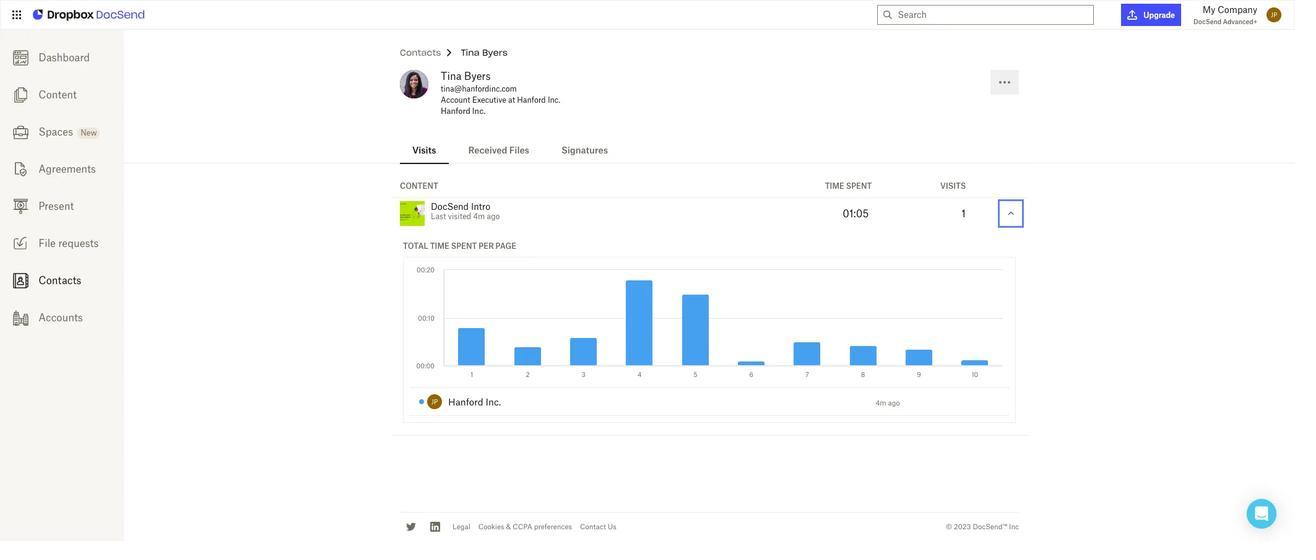 Task type: describe. For each thing, give the bounding box(es) containing it.
us
[[608, 522, 617, 531]]

new
[[81, 128, 97, 137]]

spent
[[846, 181, 872, 191]]

at
[[508, 95, 515, 105]]

options menu image
[[998, 75, 1012, 90]]

0 vertical spatial inc.
[[548, 95, 561, 105]]

tina@hanfordinc.com
[[441, 84, 517, 94]]

dashboard link
[[0, 39, 124, 76]]

per
[[479, 241, 494, 251]]

files
[[510, 145, 529, 155]]

received files link
[[456, 138, 542, 164]]

executive
[[472, 95, 506, 105]]

received
[[468, 145, 507, 155]]

advanced+
[[1223, 18, 1258, 25]]

legal
[[453, 522, 470, 531]]

tina byers
[[461, 47, 508, 58]]

1 horizontal spatial content
[[400, 181, 438, 191]]

docsend inside my company docsend advanced+
[[1194, 18, 1222, 25]]

present
[[39, 200, 74, 212]]

jp button
[[1264, 4, 1285, 25]]

jp inside popup button
[[1271, 11, 1278, 19]]

1
[[962, 207, 966, 220]]

© 2023 docsend™ inc
[[946, 522, 1019, 531]]

intro
[[471, 201, 491, 212]]

docsend inside docsend intro last visited 4m ago
[[431, 201, 469, 212]]

signatures link
[[549, 138, 620, 164]]

my
[[1203, 4, 1216, 15]]

1 vertical spatial inc.
[[472, 107, 486, 116]]

visits link
[[400, 138, 449, 164]]

sidebar accounts image
[[13, 310, 28, 326]]

time
[[825, 181, 845, 191]]

page
[[496, 241, 517, 251]]

0 horizontal spatial contacts link
[[0, 262, 124, 299]]

sidebar dashboard image
[[13, 50, 28, 66]]

0 vertical spatial hanford
[[517, 95, 546, 105]]

contact us link
[[580, 522, 617, 531]]

0 horizontal spatial jp
[[431, 398, 438, 405]]

©
[[946, 522, 952, 531]]

contact us
[[580, 522, 617, 531]]

time spent
[[825, 181, 872, 191]]

1 horizontal spatial visits
[[941, 181, 966, 191]]

4m inside docsend intro last visited 4m ago
[[473, 212, 485, 221]]

2023
[[954, 522, 971, 531]]

file
[[39, 237, 56, 250]]

content link
[[0, 76, 124, 113]]

spent
[[451, 241, 477, 251]]

upgrade button
[[1122, 4, 1182, 26]]

2 vertical spatial inc.
[[486, 396, 501, 407]]

spaces new
[[39, 126, 97, 138]]

spaces
[[39, 126, 73, 138]]

file requests
[[39, 237, 99, 250]]

hanford inc.
[[448, 396, 501, 407]]

agreements link
[[0, 150, 124, 188]]

0 horizontal spatial visits
[[412, 145, 436, 155]]

chevron right  12 image
[[447, 49, 455, 56]]

docsend intro last visited 4m ago
[[431, 201, 500, 221]]

sidebar documents image
[[13, 87, 28, 103]]

hanford inc. link
[[441, 107, 486, 116]]

visited
[[448, 212, 471, 221]]

0 horizontal spatial contacts
[[39, 274, 81, 287]]



Task type: vqa. For each thing, say whether or not it's contained in the screenshot.
©
yes



Task type: locate. For each thing, give the bounding box(es) containing it.
agreements
[[39, 163, 96, 175]]

inc.
[[548, 95, 561, 105], [472, 107, 486, 116], [486, 396, 501, 407]]

4m ago
[[876, 399, 900, 407]]

docsend™
[[973, 522, 1008, 531]]

file requests link
[[0, 225, 124, 262]]

accounts
[[39, 311, 83, 324]]

present link
[[0, 188, 124, 225]]

0 vertical spatial jp
[[1271, 11, 1278, 19]]

0 vertical spatial 4m
[[473, 212, 485, 221]]

contact
[[580, 522, 606, 531]]

&
[[506, 522, 511, 531]]

1 horizontal spatial contacts
[[400, 47, 441, 58]]

upgrade
[[1144, 10, 1175, 20]]

1 vertical spatial contacts
[[39, 274, 81, 287]]

docsend
[[1194, 18, 1222, 25], [431, 201, 469, 212]]

1 vertical spatial hanford
[[441, 107, 471, 116]]

0 vertical spatial contacts
[[400, 47, 441, 58]]

byers for tina byers
[[482, 47, 508, 58]]

total time spent per page
[[403, 241, 517, 251]]

sidebar present image
[[13, 199, 28, 214]]

upgrade image
[[1128, 10, 1138, 20]]

0 horizontal spatial ago
[[487, 212, 500, 221]]

1 horizontal spatial ago
[[888, 399, 900, 407]]

time
[[430, 241, 449, 251]]

1 vertical spatial jp
[[431, 398, 438, 405]]

0 vertical spatial tina
[[461, 47, 480, 58]]

receive image
[[13, 236, 28, 251]]

contacts
[[400, 47, 441, 58], [39, 274, 81, 287]]

tina byers tina@hanfordinc.com account executive at hanford inc. hanford inc.
[[441, 70, 561, 116]]

sidebar ndas image
[[13, 161, 28, 177]]

tina for tina byers
[[461, 47, 480, 58]]

1 vertical spatial ago
[[888, 399, 900, 407]]

0 horizontal spatial content
[[39, 89, 77, 101]]

1 vertical spatial byers
[[464, 70, 491, 82]]

Search text field
[[898, 6, 1089, 24]]

2 vertical spatial hanford
[[448, 396, 483, 407]]

jp right advanced+ in the right top of the page
[[1271, 11, 1278, 19]]

received files
[[468, 145, 529, 155]]

ago inside docsend intro last visited 4m ago
[[487, 212, 500, 221]]

total
[[403, 241, 428, 251]]

byers
[[482, 47, 508, 58], [464, 70, 491, 82]]

docsend down my
[[1194, 18, 1222, 25]]

content
[[39, 89, 77, 101], [400, 181, 438, 191]]

0 vertical spatial contacts link
[[400, 41, 441, 64]]

account
[[441, 95, 470, 105]]

byers inside tina byers tina@hanfordinc.com account executive at hanford inc. hanford inc.
[[464, 70, 491, 82]]

0 horizontal spatial 4m
[[473, 212, 485, 221]]

requests
[[58, 237, 99, 250]]

jp
[[1271, 11, 1278, 19], [431, 398, 438, 405]]

1 horizontal spatial contacts link
[[400, 41, 441, 64]]

contacts left chevron right  12 image
[[400, 47, 441, 58]]

my company docsend advanced+
[[1194, 4, 1258, 25]]

4m
[[473, 212, 485, 221], [876, 399, 887, 407]]

1 vertical spatial content
[[400, 181, 438, 191]]

1 vertical spatial contacts link
[[0, 262, 124, 299]]

docsend left intro
[[431, 201, 469, 212]]

01:05
[[843, 207, 869, 220]]

company
[[1218, 4, 1258, 15]]

1 horizontal spatial 4m
[[876, 399, 887, 407]]

docsend intro link
[[431, 201, 491, 212]]

1 vertical spatial tina
[[441, 70, 462, 82]]

hanford
[[517, 95, 546, 105], [441, 107, 471, 116], [448, 396, 483, 407]]

tina
[[461, 47, 480, 58], [441, 70, 462, 82]]

0 vertical spatial visits
[[412, 145, 436, 155]]

contacts up 'accounts'
[[39, 274, 81, 287]]

tina for tina byers tina@hanfordinc.com account executive at hanford inc. hanford inc.
[[441, 70, 462, 82]]

1 horizontal spatial docsend
[[1194, 18, 1222, 25]]

tina right chevron right  12 image
[[461, 47, 480, 58]]

inc
[[1009, 522, 1019, 531]]

dashboard
[[39, 51, 90, 64]]

sidebar spaces image
[[13, 124, 28, 140]]

tina down chevron right  12 image
[[441, 70, 462, 82]]

jp left hanford inc.
[[431, 398, 438, 405]]

1 horizontal spatial jp
[[1271, 11, 1278, 19]]

content right sidebar documents icon
[[39, 89, 77, 101]]

0 vertical spatial ago
[[487, 212, 500, 221]]

0 vertical spatial docsend
[[1194, 18, 1222, 25]]

1 vertical spatial docsend
[[431, 201, 469, 212]]

contacts link left chevron right  12 image
[[400, 41, 441, 64]]

1 vertical spatial 4m
[[876, 399, 887, 407]]

preferences
[[534, 522, 572, 531]]

legal link
[[453, 522, 470, 531]]

cookies & ccpa preferences
[[478, 522, 572, 531]]

accounts link
[[0, 299, 124, 336]]

ccpa
[[513, 522, 532, 531]]

0 vertical spatial content
[[39, 89, 77, 101]]

0 horizontal spatial docsend
[[431, 201, 469, 212]]

contacts link
[[400, 41, 441, 64], [0, 262, 124, 299]]

cookies
[[478, 522, 504, 531]]

sidebar contacts image
[[13, 273, 28, 288]]

cookies & ccpa preferences link
[[478, 522, 572, 531]]

ago
[[487, 212, 500, 221], [888, 399, 900, 407]]

0 vertical spatial byers
[[482, 47, 508, 58]]

contacts link up 'accounts'
[[0, 262, 124, 299]]

1 vertical spatial visits
[[941, 181, 966, 191]]

signatures
[[562, 145, 608, 155]]

last
[[431, 212, 446, 221]]

tina byers image
[[400, 70, 429, 98], [400, 70, 429, 98]]

visits
[[412, 145, 436, 155], [941, 181, 966, 191]]

tina inside tina byers tina@hanfordinc.com account executive at hanford inc. hanford inc.
[[441, 70, 462, 82]]

byers for tina byers tina@hanfordinc.com account executive at hanford inc. hanford inc.
[[464, 70, 491, 82]]

content down visits link in the left top of the page
[[400, 181, 438, 191]]



